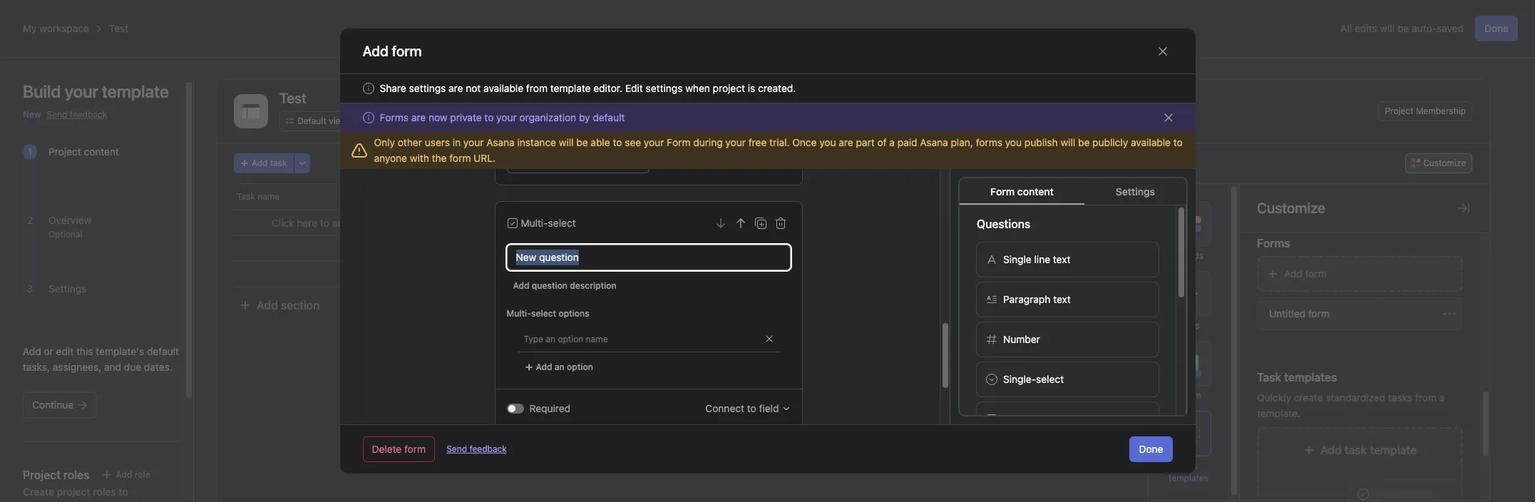 Task type: vqa. For each thing, say whether or not it's contained in the screenshot.
next month "image"
no



Task type: locate. For each thing, give the bounding box(es) containing it.
1 horizontal spatial multi-select
[[1003, 413, 1058, 425]]

form for untitled form
[[1309, 307, 1330, 320]]

will right edits
[[1381, 22, 1395, 34]]

project content
[[49, 146, 119, 158]]

connect
[[705, 402, 744, 414]]

date
[[974, 191, 992, 202]]

2 row from the top
[[217, 210, 1490, 236]]

tasks right standardized
[[1389, 392, 1413, 404]]

forms for forms
[[1258, 237, 1291, 250]]

0 vertical spatial 1
[[28, 146, 32, 158]]

select
[[548, 217, 576, 229], [531, 308, 556, 319], [1036, 373, 1064, 385], [1031, 413, 1058, 425]]

quickly create standardized tasks from a template.
[[1258, 392, 1445, 419]]

1 vertical spatial send feedback link
[[447, 443, 507, 456]]

0 vertical spatial available
[[484, 82, 524, 94]]

add inside the add question description button
[[513, 280, 529, 291]]

0 horizontal spatial 1
[[28, 146, 32, 158]]

1 2 3
[[27, 146, 33, 295]]

2 horizontal spatial be
[[1398, 22, 1410, 34]]

will right "publish"
[[1061, 136, 1076, 148]]

add inside add task button
[[252, 158, 268, 168]]

tasks down the add role
[[122, 500, 147, 502]]

to left field at the bottom of the page
[[747, 402, 756, 414]]

tasks inside quickly create standardized tasks from a template.
[[1389, 392, 1413, 404]]

available up forms are now private to your organization by default
[[484, 82, 524, 94]]

add for add section
[[257, 299, 278, 312]]

content
[[84, 146, 119, 158], [1018, 185, 1054, 198]]

editor.
[[594, 82, 623, 94]]

template image
[[243, 103, 260, 120]]

add inside the add or edit this template's default tasks, assignees, and due dates.
[[23, 345, 41, 357]]

task inside add task button
[[270, 158, 287, 168]]

2 text from the top
[[1053, 293, 1071, 305]]

part
[[856, 136, 875, 148]]

add left section
[[257, 299, 278, 312]]

your template
[[65, 81, 169, 101]]

duplicate this question image
[[755, 218, 766, 229]]

edit
[[56, 345, 74, 357]]

your
[[497, 111, 517, 123], [464, 136, 484, 148], [644, 136, 664, 148], [726, 136, 746, 148]]

task for task templates
[[1180, 460, 1198, 471]]

switch
[[506, 404, 524, 414]]

1 horizontal spatial form
[[991, 185, 1015, 198]]

settings inside add form dialog
[[1116, 185, 1156, 198]]

2 horizontal spatial are
[[839, 136, 854, 148]]

overview
[[49, 214, 91, 226]]

2 vertical spatial are
[[839, 136, 854, 148]]

0 horizontal spatial default
[[147, 345, 179, 357]]

0 horizontal spatial feedback
[[70, 109, 107, 120]]

1 horizontal spatial task
[[1180, 460, 1198, 471]]

be left auto-
[[1398, 22, 1410, 34]]

test
[[109, 22, 129, 34], [280, 90, 307, 106]]

0 vertical spatial content
[[84, 146, 119, 158]]

add up the tasks,
[[23, 345, 41, 357]]

task
[[270, 158, 287, 168], [1345, 444, 1368, 457]]

0 horizontal spatial be
[[577, 136, 588, 148]]

template inside button
[[1371, 444, 1417, 457]]

are left not
[[449, 82, 463, 94]]

will right instance
[[559, 136, 574, 148]]

be left able at left top
[[577, 136, 588, 148]]

task inside add task template button
[[1345, 444, 1368, 457]]

forms are now private to your organization by default
[[380, 111, 625, 123]]

add left an
[[536, 362, 552, 372]]

overview optional
[[49, 214, 91, 240]]

forms up add form
[[1258, 237, 1291, 250]]

6
[[1174, 250, 1180, 261]]

0 horizontal spatial settings
[[49, 282, 87, 295]]

a
[[890, 136, 895, 148], [1440, 392, 1445, 404]]

switch inside add form dialog
[[506, 404, 524, 414]]

project down new send feedback on the top of page
[[49, 146, 81, 158]]

publish
[[1025, 136, 1058, 148]]

content up 'questions'
[[1018, 185, 1054, 198]]

1 vertical spatial from
[[1416, 392, 1437, 404]]

feedback inside add form dialog
[[470, 444, 507, 454]]

1 horizontal spatial template
[[1371, 444, 1417, 457]]

template up the by
[[551, 82, 591, 94]]

1 down new
[[28, 146, 32, 158]]

form inside only other users in your asana instance will be able to see your form during your free trial.  once you are part of a paid asana plan, forms you publish will be publicly available to anyone with the form url.
[[667, 136, 691, 148]]

task left name
[[237, 191, 255, 202]]

forms
[[380, 111, 409, 123], [1258, 237, 1291, 250]]

1 horizontal spatial send feedback link
[[447, 443, 507, 456]]

1 row from the top
[[217, 183, 1490, 210]]

1 vertical spatial project
[[49, 146, 81, 158]]

forms inside add form dialog
[[380, 111, 409, 123]]

1 vertical spatial a
[[1440, 392, 1445, 404]]

project for project content
[[49, 146, 81, 158]]

settings button
[[49, 282, 87, 295]]

move this field up image
[[735, 218, 746, 229]]

add form
[[1285, 267, 1327, 280]]

feedback
[[70, 109, 107, 120], [470, 444, 507, 454]]

form inside "button"
[[1309, 307, 1330, 320]]

add left role
[[116, 469, 132, 480]]

1 vertical spatial task
[[1180, 460, 1198, 471]]

0 horizontal spatial customize
[[1258, 200, 1326, 216]]

project left is
[[713, 82, 745, 94]]

untitled
[[1270, 307, 1306, 320]]

1 for 1 2 3
[[28, 146, 32, 158]]

0 vertical spatial done button
[[1476, 16, 1519, 41]]

0 horizontal spatial task
[[270, 158, 287, 168]]

task down quickly create standardized tasks from a template.
[[1345, 444, 1368, 457]]

done button right saved
[[1476, 16, 1519, 41]]

share settings are not available from template editor. edit settings when project is created.
[[380, 82, 796, 94]]

from inside quickly create standardized tasks from a template.
[[1416, 392, 1437, 404]]

settings right 3 at the bottom left of page
[[49, 282, 87, 295]]

will
[[1381, 22, 1395, 34], [559, 136, 574, 148], [1061, 136, 1076, 148]]

0 vertical spatial customize
[[1424, 158, 1467, 168]]

1 vertical spatial settings
[[49, 282, 87, 295]]

asana right paid
[[920, 136, 949, 148]]

project inside create project roles to automatically assign tasks to th
[[57, 486, 90, 498]]

connect to field button
[[705, 401, 790, 417]]

content inside add form dialog
[[1018, 185, 1054, 198]]

test up 'default' at the top of page
[[280, 90, 307, 106]]

0 horizontal spatial content
[[84, 146, 119, 158]]

0 vertical spatial form
[[667, 136, 691, 148]]

add left question at the bottom
[[513, 280, 529, 291]]

text right line
[[1053, 253, 1071, 265]]

multi-select up question at the bottom
[[521, 217, 576, 229]]

or
[[44, 345, 53, 357]]

1 horizontal spatial you
[[1006, 136, 1022, 148]]

0 horizontal spatial send
[[47, 109, 67, 120]]

task name
[[237, 191, 280, 202]]

1 horizontal spatial tasks
[[1389, 392, 1413, 404]]

1 horizontal spatial done
[[1485, 22, 1509, 34]]

section
[[281, 299, 320, 312]]

0 vertical spatial tasks
[[1389, 392, 1413, 404]]

close this dialog image
[[1157, 45, 1169, 57]]

0 horizontal spatial task
[[237, 191, 255, 202]]

content for form content
[[1018, 185, 1054, 198]]

delete
[[372, 443, 402, 455]]

1 for 1 form
[[1177, 390, 1181, 401]]

to down add role button
[[119, 486, 128, 498]]

from up organization
[[526, 82, 548, 94]]

1 horizontal spatial send
[[447, 444, 467, 454]]

add inside add form button
[[1285, 267, 1303, 280]]

content down new send feedback on the top of page
[[84, 146, 119, 158]]

send right delete form
[[447, 444, 467, 454]]

1 horizontal spatial project
[[1386, 106, 1414, 116]]

form
[[667, 136, 691, 148], [991, 185, 1015, 198]]

multi-select down single-select
[[1003, 413, 1058, 425]]

add for add role
[[116, 469, 132, 480]]

assignees,
[[53, 361, 101, 373]]

0 vertical spatial feedback
[[70, 109, 107, 120]]

0 horizontal spatial send feedback link
[[47, 108, 107, 121]]

send feedback
[[447, 444, 507, 454]]

be
[[1398, 22, 1410, 34], [577, 136, 588, 148], [1079, 136, 1090, 148]]

4 row from the top
[[217, 261, 1490, 287]]

task inside 'task templates'
[[1180, 460, 1198, 471]]

this
[[76, 345, 93, 357]]

0 vertical spatial send feedback link
[[47, 108, 107, 121]]

customize button
[[1406, 153, 1473, 173]]

0 horizontal spatial asana
[[487, 136, 515, 148]]

project membership button
[[1379, 101, 1473, 121]]

1 horizontal spatial 1
[[1177, 390, 1181, 401]]

settings right edit
[[646, 82, 683, 94]]

1 horizontal spatial customize
[[1424, 158, 1467, 168]]

1 vertical spatial form
[[991, 185, 1015, 198]]

1 horizontal spatial will
[[1061, 136, 1076, 148]]

default inside add form dialog
[[593, 111, 625, 123]]

3
[[27, 282, 33, 295]]

task up "templates"
[[1180, 460, 1198, 471]]

2 horizontal spatial will
[[1381, 22, 1395, 34]]

form right untitled
[[1309, 307, 1330, 320]]

plan,
[[951, 136, 974, 148]]

1 vertical spatial done
[[1140, 443, 1164, 455]]

0 vertical spatial send
[[47, 109, 67, 120]]

close details image
[[1459, 203, 1470, 214]]

0 vertical spatial task
[[237, 191, 255, 202]]

0 horizontal spatial forms
[[380, 111, 409, 123]]

1 horizontal spatial content
[[1018, 185, 1054, 198]]

add question description
[[513, 280, 616, 291]]

0 horizontal spatial a
[[890, 136, 895, 148]]

are left 'part'
[[839, 136, 854, 148]]

0 vertical spatial text
[[1053, 253, 1071, 265]]

new send feedback
[[23, 109, 107, 120]]

add an option button
[[518, 357, 599, 377]]

2 asana from the left
[[920, 136, 949, 148]]

available down close image
[[1131, 136, 1171, 148]]

send right new
[[47, 109, 67, 120]]

1 horizontal spatial settings
[[646, 82, 683, 94]]

0 horizontal spatial project
[[57, 486, 90, 498]]

multi- down the add question description button
[[506, 308, 531, 319]]

customize inside dropdown button
[[1424, 158, 1467, 168]]

add inside add role button
[[116, 469, 132, 480]]

0 horizontal spatial you
[[820, 136, 836, 148]]

2 vertical spatial multi-
[[1003, 413, 1031, 425]]

single-
[[1003, 373, 1036, 385]]

settings up the now
[[409, 82, 446, 94]]

default up dates.
[[147, 345, 179, 357]]

0 vertical spatial project
[[713, 82, 745, 94]]

default right the by
[[593, 111, 625, 123]]

add up task name
[[252, 158, 268, 168]]

new
[[23, 109, 41, 120]]

paragraph
[[1003, 293, 1051, 305]]

is
[[748, 82, 756, 94]]

1 horizontal spatial feedback
[[470, 444, 507, 454]]

1 vertical spatial done button
[[1130, 437, 1173, 462]]

my workspace
[[23, 22, 89, 34]]

form for 1 form
[[1183, 390, 1202, 401]]

form down the rules
[[1183, 390, 1202, 401]]

1 vertical spatial forms
[[1258, 237, 1291, 250]]

untitled form
[[1270, 307, 1330, 320]]

1 vertical spatial default
[[147, 345, 179, 357]]

1 horizontal spatial from
[[1416, 392, 1437, 404]]

to left 'see'
[[613, 136, 622, 148]]

1 horizontal spatial a
[[1440, 392, 1445, 404]]

delete form
[[372, 443, 426, 455]]

0 horizontal spatial template
[[551, 82, 591, 94]]

from right standardized
[[1416, 392, 1437, 404]]

customize up add form
[[1258, 200, 1326, 216]]

paid
[[898, 136, 918, 148]]

asana
[[487, 136, 515, 148], [920, 136, 949, 148]]

0 horizontal spatial done
[[1140, 443, 1164, 455]]

0 vertical spatial test
[[109, 22, 129, 34]]

to right private
[[485, 111, 494, 123]]

1 vertical spatial test
[[280, 90, 307, 106]]

add inside add task template button
[[1321, 444, 1342, 457]]

1 horizontal spatial available
[[1131, 136, 1171, 148]]

customize
[[1424, 158, 1467, 168], [1258, 200, 1326, 216]]

templates
[[1169, 473, 1209, 484]]

1 vertical spatial send
[[447, 444, 467, 454]]

add for add an option
[[536, 362, 552, 372]]

my workspace link
[[23, 22, 89, 34]]

0 vertical spatial project
[[1386, 106, 1414, 116]]

project left membership
[[1386, 106, 1414, 116]]

add for add task
[[252, 158, 268, 168]]

done inside add form dialog
[[1140, 443, 1164, 455]]

task templates
[[1258, 371, 1338, 384]]

task for task name
[[237, 191, 255, 202]]

select down question at the bottom
[[531, 308, 556, 319]]

select down number
[[1036, 373, 1064, 385]]

0 vertical spatial template
[[551, 82, 591, 94]]

add for add form
[[1285, 267, 1303, 280]]

form left the during
[[667, 136, 691, 148]]

multi- up question at the bottom
[[521, 217, 548, 229]]

once
[[793, 136, 817, 148]]

send feedback link
[[47, 108, 107, 121], [447, 443, 507, 456]]

you right once
[[820, 136, 836, 148]]

0 horizontal spatial from
[[526, 82, 548, 94]]

1 horizontal spatial forms
[[1258, 237, 1291, 250]]

add up untitled
[[1285, 267, 1303, 280]]

form right 'delete'
[[405, 443, 426, 455]]

name
[[258, 191, 280, 202]]

form down in
[[450, 152, 471, 164]]

project
[[713, 82, 745, 94], [57, 486, 90, 498]]

send feedback link inside add form dialog
[[447, 443, 507, 456]]

publicly
[[1093, 136, 1129, 148]]

line
[[1034, 253, 1050, 265]]

project inside "button"
[[1386, 106, 1414, 116]]

your right private
[[497, 111, 517, 123]]

to
[[485, 111, 494, 123], [613, 136, 622, 148], [1174, 136, 1183, 148], [747, 402, 756, 414], [119, 486, 128, 498], [150, 500, 159, 502]]

project for project membership
[[1386, 106, 1414, 116]]

customize up close details image
[[1424, 158, 1467, 168]]

form up untitled form
[[1306, 267, 1327, 280]]

0 vertical spatial done
[[1485, 22, 1509, 34]]

done for the done "button" within the add form dialog
[[1140, 443, 1164, 455]]

test right workspace
[[109, 22, 129, 34]]

content for project content
[[84, 146, 119, 158]]

question
[[532, 280, 567, 291]]

automatically
[[23, 500, 86, 502]]

forms for forms are now private to your organization by default
[[380, 111, 409, 123]]

template inside add form dialog
[[551, 82, 591, 94]]

0 vertical spatial default
[[593, 111, 625, 123]]

row
[[217, 183, 1490, 210], [217, 210, 1490, 236], [217, 235, 1490, 262], [217, 261, 1490, 287]]

1 inside 1 2 3
[[28, 146, 32, 158]]

1 vertical spatial are
[[411, 111, 426, 123]]

3 row from the top
[[217, 235, 1490, 262]]

add form
[[363, 42, 422, 59]]

1 horizontal spatial default
[[593, 111, 625, 123]]

add down quickly create standardized tasks from a template.
[[1321, 444, 1342, 457]]

users
[[425, 136, 450, 148]]

add inside "add an option" button
[[536, 362, 552, 372]]

close image
[[1163, 112, 1175, 123]]

multi- down single-
[[1003, 413, 1031, 425]]

continue button
[[23, 392, 97, 418]]

are left the now
[[411, 111, 426, 123]]

1 vertical spatial task
[[1345, 444, 1368, 457]]

text right paragraph
[[1053, 293, 1071, 305]]

form up 'questions'
[[991, 185, 1015, 198]]

asana up url.
[[487, 136, 515, 148]]

task up name
[[270, 158, 287, 168]]

form for add form
[[1306, 267, 1327, 280]]

add role button
[[95, 465, 157, 485]]

be left publicly
[[1079, 136, 1090, 148]]

done
[[1485, 22, 1509, 34], [1140, 443, 1164, 455]]

1 vertical spatial tasks
[[122, 500, 147, 502]]

1 text from the top
[[1053, 253, 1071, 265]]

due date
[[955, 191, 992, 202]]

tasks,
[[23, 361, 50, 373]]

0 horizontal spatial are
[[411, 111, 426, 123]]

0 horizontal spatial done button
[[1130, 437, 1173, 462]]

1 horizontal spatial done button
[[1476, 16, 1519, 41]]

template.
[[1258, 407, 1301, 419]]

0 vertical spatial a
[[890, 136, 895, 148]]

0 vertical spatial multi-select
[[521, 217, 576, 229]]

1 vertical spatial text
[[1053, 293, 1071, 305]]

done button up "templates"
[[1130, 437, 1173, 462]]

default
[[593, 111, 625, 123], [147, 345, 179, 357]]

1 vertical spatial content
[[1018, 185, 1054, 198]]

forms up only
[[380, 111, 409, 123]]

0 vertical spatial task
[[270, 158, 287, 168]]

are
[[449, 82, 463, 94], [411, 111, 426, 123], [839, 136, 854, 148]]

0 horizontal spatial tasks
[[122, 500, 147, 502]]

1 vertical spatial project
[[57, 486, 90, 498]]

1 vertical spatial 1
[[1177, 390, 1181, 401]]

project up automatically
[[57, 486, 90, 498]]

you right forms
[[1006, 136, 1022, 148]]

template down quickly create standardized tasks from a template.
[[1371, 444, 1417, 457]]

settings down publicly
[[1116, 185, 1156, 198]]

role
[[135, 469, 150, 480]]

add inside add section button
[[257, 299, 278, 312]]

add form dialog
[[340, 0, 1196, 502]]

your left free
[[726, 136, 746, 148]]

1 down the rules
[[1177, 390, 1181, 401]]



Task type: describe. For each thing, give the bounding box(es) containing it.
forms
[[976, 136, 1003, 148]]

your right in
[[464, 136, 484, 148]]

overview button
[[49, 214, 91, 226]]

are inside only other users in your asana instance will be able to see your form during your free trial.  once you are part of a paid asana plan, forms you publish will be publicly available to anyone with the form url.
[[839, 136, 854, 148]]

1 form
[[1177, 390, 1202, 401]]

continue
[[32, 399, 74, 411]]

project inside add form dialog
[[713, 82, 745, 94]]

1 horizontal spatial are
[[449, 82, 463, 94]]

0 horizontal spatial will
[[559, 136, 574, 148]]

all
[[1341, 22, 1353, 34]]

workspace
[[39, 22, 89, 34]]

delete form button
[[363, 437, 435, 462]]

default inside the add or edit this template's default tasks, assignees, and due dates.
[[147, 345, 179, 357]]

add form button
[[1258, 256, 1464, 292]]

edits
[[1355, 22, 1378, 34]]

select up add question description
[[548, 217, 576, 229]]

description
[[570, 280, 616, 291]]

form inside only other users in your asana instance will be able to see your form during your free trial.  once you are part of a paid asana plan, forms you publish will be publicly available to anyone with the form url.
[[450, 152, 471, 164]]

the
[[432, 152, 447, 164]]

6 fields
[[1174, 250, 1204, 261]]

1 settings from the left
[[409, 82, 446, 94]]

dependencies
[[1238, 191, 1296, 202]]

add task button
[[234, 153, 294, 173]]

2 you from the left
[[1006, 136, 1022, 148]]

send inside "link"
[[447, 444, 467, 454]]

create project roles to automatically assign tasks to th
[[23, 486, 177, 502]]

quickly
[[1258, 392, 1292, 404]]

standardized
[[1326, 392, 1386, 404]]

single-select
[[1003, 373, 1064, 385]]

list
[[352, 116, 364, 126]]

url.
[[474, 152, 496, 164]]

task templates
[[1169, 460, 1209, 484]]

add an option
[[536, 362, 593, 372]]

project membership
[[1386, 106, 1467, 116]]

your right 'see'
[[644, 136, 664, 148]]

with
[[410, 152, 429, 164]]

options
[[558, 308, 589, 319]]

add for add task template
[[1321, 444, 1342, 457]]

build your template
[[23, 81, 169, 101]]

default
[[297, 116, 327, 126]]

2
[[27, 214, 33, 226]]

edit
[[626, 82, 643, 94]]

single line text
[[1003, 253, 1071, 265]]

create
[[1295, 392, 1324, 404]]

done button inside add form dialog
[[1130, 437, 1173, 462]]

not
[[466, 82, 481, 94]]

available inside only other users in your asana instance will be able to see your form during your free trial.  once you are part of a paid asana plan, forms you publish will be publicly available to anyone with the form url.
[[1131, 136, 1171, 148]]

add for add or edit this template's default tasks, assignees, and due dates.
[[23, 345, 41, 357]]

projects
[[1040, 191, 1073, 202]]

0 horizontal spatial test
[[109, 22, 129, 34]]

trial.
[[770, 136, 790, 148]]

single
[[1003, 253, 1032, 265]]

0 horizontal spatial multi-select
[[521, 217, 576, 229]]

instance
[[518, 136, 556, 148]]

roles
[[93, 486, 116, 498]]

view:
[[329, 116, 350, 126]]

assign
[[89, 500, 119, 502]]

add task template button
[[1258, 427, 1464, 502]]

to down role
[[150, 500, 159, 502]]

build
[[23, 81, 61, 101]]

anyone
[[374, 152, 407, 164]]

paragraph text
[[1003, 293, 1071, 305]]

1 horizontal spatial be
[[1079, 136, 1090, 148]]

1 you from the left
[[820, 136, 836, 148]]

private
[[450, 111, 482, 123]]

form content
[[991, 185, 1054, 198]]

and
[[104, 361, 121, 373]]

field
[[759, 402, 779, 414]]

1 horizontal spatial test
[[280, 90, 307, 106]]

remove option image
[[765, 335, 773, 343]]

done for topmost the done "button"
[[1485, 22, 1509, 34]]

default view: list button
[[280, 111, 370, 131]]

my
[[23, 22, 37, 34]]

select down single-select
[[1031, 413, 1058, 425]]

tasks inside create project roles to automatically assign tasks to th
[[122, 500, 147, 502]]

an
[[554, 362, 564, 372]]

add section button
[[234, 292, 326, 318]]

now
[[429, 111, 448, 123]]

Type an option name field
[[518, 327, 759, 351]]

in
[[453, 136, 461, 148]]

2 settings from the left
[[646, 82, 683, 94]]

Question name text field
[[506, 245, 790, 270]]

dates.
[[144, 361, 173, 373]]

1 vertical spatial customize
[[1258, 200, 1326, 216]]

move this field down image
[[715, 218, 726, 229]]

questions
[[977, 218, 1031, 230]]

only
[[374, 136, 395, 148]]

add question description button
[[506, 276, 623, 296]]

due
[[124, 361, 141, 373]]

task for add task template
[[1345, 444, 1368, 457]]

row containing task name
[[217, 183, 1490, 210]]

due
[[955, 191, 971, 202]]

add section
[[257, 299, 320, 312]]

add task template
[[1321, 444, 1417, 457]]

a inside quickly create standardized tasks from a template.
[[1440, 392, 1445, 404]]

multi-select options
[[506, 308, 589, 319]]

untitled form button
[[1258, 297, 1464, 330]]

to down close image
[[1174, 136, 1183, 148]]

task for add task
[[270, 158, 287, 168]]

required
[[529, 402, 570, 414]]

remove field image
[[775, 218, 786, 229]]

a inside only other users in your asana instance will be able to see your form during your free trial.  once you are part of a paid asana plan, forms you publish will be publicly available to anyone with the form url.
[[890, 136, 895, 148]]

from inside add form dialog
[[526, 82, 548, 94]]

to inside dropdown button
[[747, 402, 756, 414]]

template's
[[96, 345, 144, 357]]

membership
[[1417, 106, 1467, 116]]

add for add question description
[[513, 280, 529, 291]]

when
[[686, 82, 710, 94]]

1 vertical spatial multi-
[[506, 308, 531, 319]]

form for delete form
[[405, 443, 426, 455]]

project content button
[[49, 146, 119, 158]]

1 vertical spatial multi-select
[[1003, 413, 1058, 425]]

add task
[[252, 158, 287, 168]]

0 vertical spatial multi-
[[521, 217, 548, 229]]

0 horizontal spatial available
[[484, 82, 524, 94]]

1 asana from the left
[[487, 136, 515, 148]]



